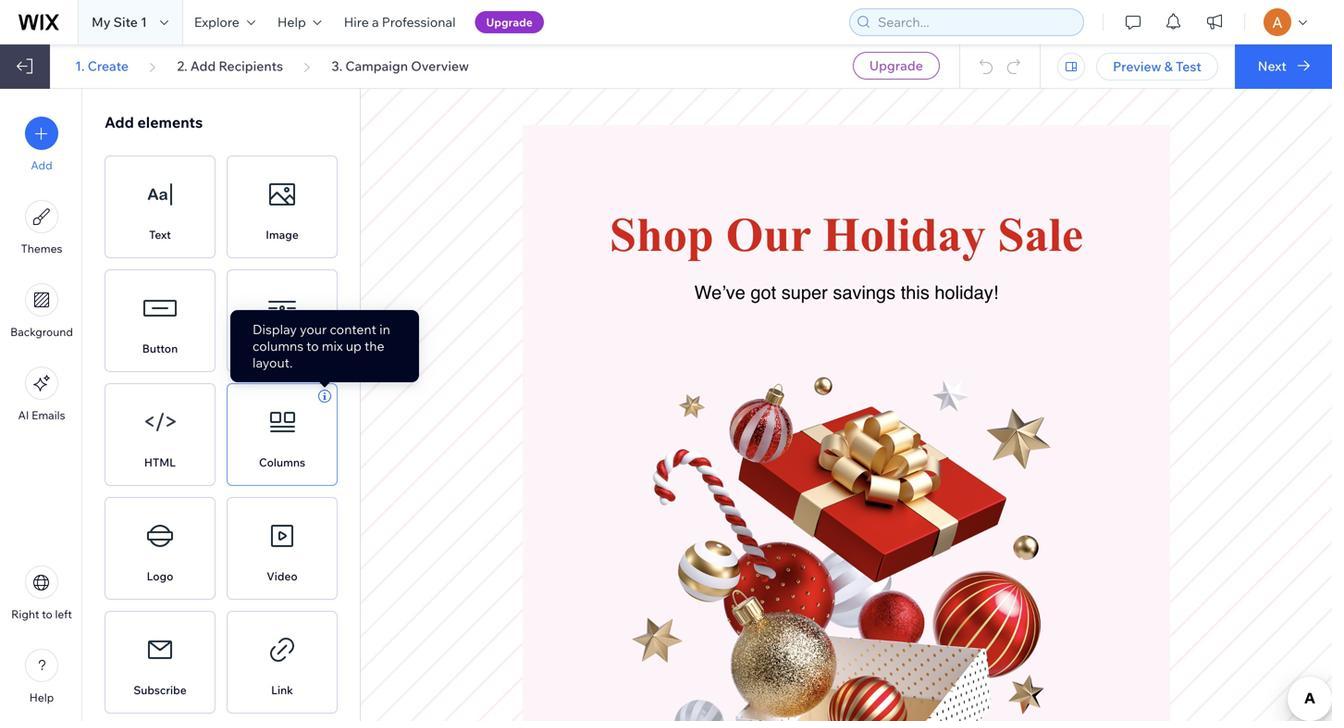 Task type: describe. For each thing, give the bounding box(es) containing it.
preview & test button
[[1097, 53, 1219, 81]]

explore
[[194, 14, 240, 30]]

2.
[[177, 58, 188, 74]]

0 horizontal spatial upgrade button
[[475, 11, 544, 33]]

shop our holiday sale
[[610, 208, 1084, 261]]

columns
[[253, 338, 304, 354]]

themes button
[[21, 200, 62, 255]]

0 horizontal spatial upgrade
[[486, 15, 533, 29]]

3. campaign overview link
[[332, 58, 469, 75]]

campaign
[[346, 58, 408, 74]]

holiday!
[[935, 282, 999, 303]]

1 vertical spatial upgrade button
[[853, 52, 940, 80]]

your
[[300, 321, 327, 337]]

display
[[253, 321, 297, 337]]

sale
[[998, 208, 1084, 261]]

next
[[1259, 58, 1287, 74]]

background button
[[10, 283, 73, 339]]

0 vertical spatial help
[[278, 14, 306, 30]]

logo
[[147, 569, 173, 583]]

savings
[[833, 282, 896, 303]]

1. create
[[75, 58, 129, 74]]

1 vertical spatial help button
[[25, 649, 58, 704]]

professional
[[382, 14, 456, 30]]

recipients
[[219, 58, 283, 74]]

my site 1
[[92, 14, 147, 30]]

&
[[1165, 58, 1174, 75]]

hire a professional
[[344, 14, 456, 30]]

up
[[346, 338, 362, 354]]

super
[[782, 282, 828, 303]]

got
[[751, 282, 777, 303]]

add for add elements
[[105, 113, 134, 131]]

preview & test
[[1114, 58, 1202, 75]]

1 horizontal spatial upgrade
[[870, 57, 924, 74]]

add elements
[[105, 113, 203, 131]]

the
[[365, 338, 385, 354]]

image
[[266, 228, 299, 242]]

2. add recipients link
[[177, 58, 283, 75]]

add button
[[25, 117, 58, 172]]

subscribe
[[134, 683, 187, 697]]

ai emails
[[18, 408, 65, 422]]

button
[[142, 342, 178, 355]]

we've got super savings this holiday!
[[695, 282, 999, 303]]

in
[[380, 321, 390, 337]]

site
[[114, 14, 138, 30]]



Task type: vqa. For each thing, say whether or not it's contained in the screenshot.
"Button"
yes



Task type: locate. For each thing, give the bounding box(es) containing it.
upgrade button right professional
[[475, 11, 544, 33]]

left
[[55, 607, 72, 621]]

0 vertical spatial add
[[190, 58, 216, 74]]

3. campaign overview
[[332, 58, 469, 74]]

help
[[278, 14, 306, 30], [29, 691, 54, 704]]

help button
[[266, 0, 333, 44], [25, 649, 58, 704]]

0 horizontal spatial to
[[42, 607, 53, 621]]

2 horizontal spatial add
[[190, 58, 216, 74]]

overview
[[411, 58, 469, 74]]

1. create link
[[75, 58, 129, 75]]

add left elements
[[105, 113, 134, 131]]

display your content in columns to mix up the layout.
[[253, 321, 390, 371]]

emails
[[32, 408, 65, 422]]

0 horizontal spatial help
[[29, 691, 54, 704]]

add right 2.
[[190, 58, 216, 74]]

divider
[[263, 342, 301, 355]]

to
[[307, 338, 319, 354], [42, 607, 53, 621]]

right to left button
[[11, 566, 72, 621]]

text
[[149, 228, 171, 242]]

0 vertical spatial help button
[[266, 0, 333, 44]]

1 horizontal spatial add
[[105, 113, 134, 131]]

1 horizontal spatial to
[[307, 338, 319, 354]]

0 horizontal spatial add
[[31, 158, 52, 172]]

upgrade button
[[475, 11, 544, 33], [853, 52, 940, 80]]

test
[[1177, 58, 1202, 75]]

Search... field
[[873, 9, 1078, 35]]

0 vertical spatial upgrade
[[486, 15, 533, 29]]

this
[[901, 282, 930, 303]]

elements
[[137, 113, 203, 131]]

1 horizontal spatial upgrade button
[[853, 52, 940, 80]]

1.
[[75, 58, 85, 74]]

0 vertical spatial upgrade button
[[475, 11, 544, 33]]

layout.
[[253, 355, 293, 371]]

our
[[726, 208, 812, 261]]

upgrade down the search... field
[[870, 57, 924, 74]]

1 vertical spatial add
[[105, 113, 134, 131]]

help button left hire
[[266, 0, 333, 44]]

1 vertical spatial to
[[42, 607, 53, 621]]

3.
[[332, 58, 343, 74]]

create
[[88, 58, 129, 74]]

add
[[190, 58, 216, 74], [105, 113, 134, 131], [31, 158, 52, 172]]

0 horizontal spatial help button
[[25, 649, 58, 704]]

hire a professional link
[[333, 0, 467, 44]]

preview
[[1114, 58, 1162, 75]]

1 vertical spatial help
[[29, 691, 54, 704]]

html
[[144, 455, 176, 469]]

help up the recipients
[[278, 14, 306, 30]]

2 vertical spatial add
[[31, 158, 52, 172]]

a
[[372, 14, 379, 30]]

upgrade right professional
[[486, 15, 533, 29]]

we've
[[695, 282, 746, 303]]

upgrade
[[486, 15, 533, 29], [870, 57, 924, 74]]

holiday
[[823, 208, 986, 261]]

add for add
[[31, 158, 52, 172]]

background
[[10, 325, 73, 339]]

content
[[330, 321, 377, 337]]

my
[[92, 14, 111, 30]]

to inside display your content in columns to mix up the layout.
[[307, 338, 319, 354]]

0 vertical spatial to
[[307, 338, 319, 354]]

1
[[141, 14, 147, 30]]

help button down right to left
[[25, 649, 58, 704]]

ai emails button
[[18, 367, 65, 422]]

shop
[[610, 208, 714, 261]]

add inside button
[[31, 158, 52, 172]]

2. add recipients
[[177, 58, 283, 74]]

hire
[[344, 14, 369, 30]]

columns
[[259, 455, 305, 469]]

add up themes button
[[31, 158, 52, 172]]

right
[[11, 607, 39, 621]]

1 horizontal spatial help button
[[266, 0, 333, 44]]

themes
[[21, 242, 62, 255]]

upgrade button down the search... field
[[853, 52, 940, 80]]

ai
[[18, 408, 29, 422]]

to left the left
[[42, 607, 53, 621]]

1 horizontal spatial help
[[278, 14, 306, 30]]

mix
[[322, 338, 343, 354]]

1 vertical spatial upgrade
[[870, 57, 924, 74]]

next button
[[1236, 44, 1333, 89]]

link
[[271, 683, 293, 697]]

right to left
[[11, 607, 72, 621]]

to down "your"
[[307, 338, 319, 354]]

to inside button
[[42, 607, 53, 621]]

video
[[267, 569, 298, 583]]

help down right to left
[[29, 691, 54, 704]]



